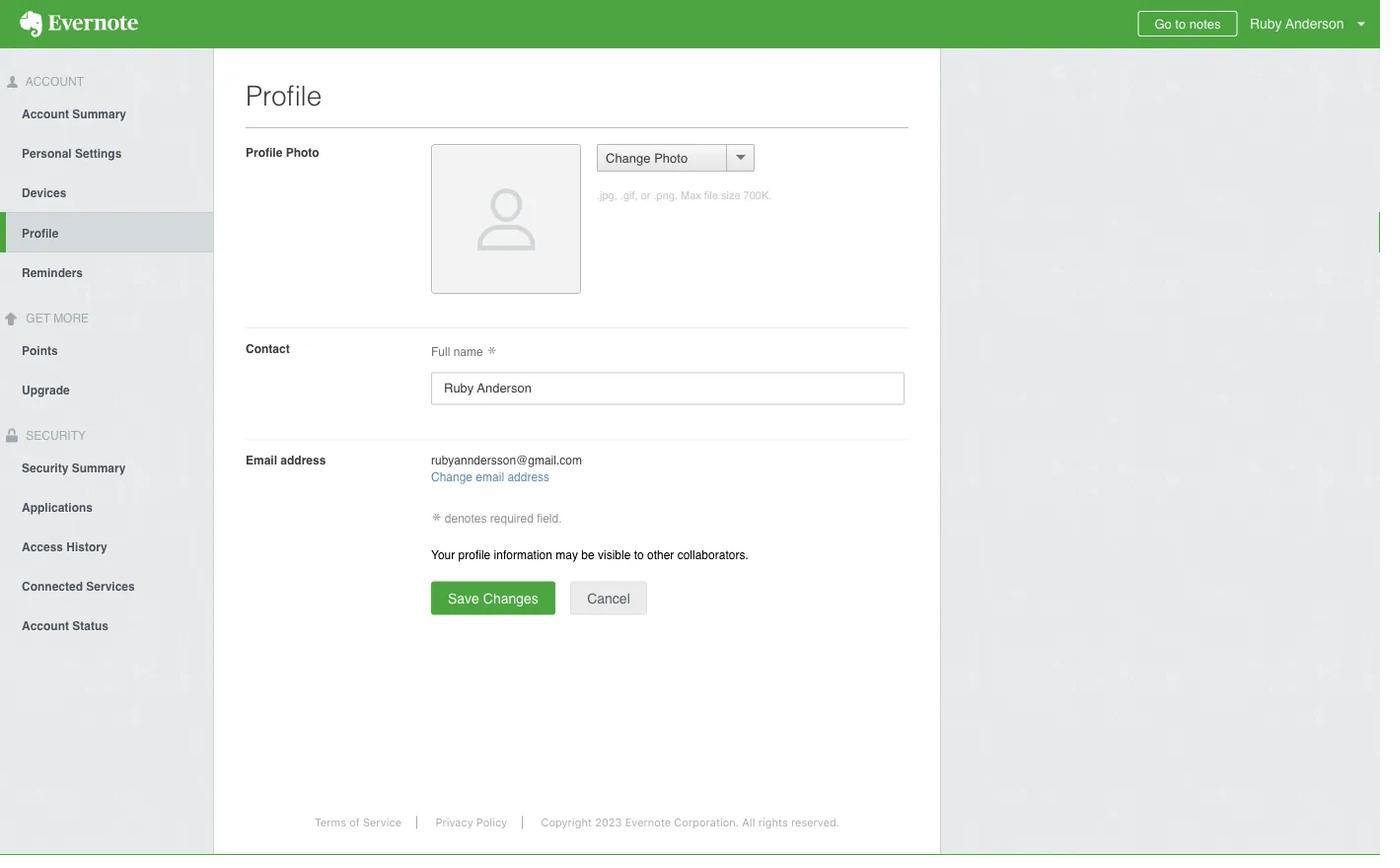 Task type: vqa. For each thing, say whether or not it's contained in the screenshot.
middle Account
yes



Task type: locate. For each thing, give the bounding box(es) containing it.
to left other
[[634, 548, 644, 562]]

connected
[[22, 579, 83, 593]]

0 vertical spatial account
[[23, 75, 84, 89]]

service
[[363, 816, 402, 829]]

notes
[[1189, 16, 1221, 31]]

may
[[556, 548, 578, 562]]

reminders
[[22, 266, 83, 280]]

points link
[[0, 330, 213, 370]]

1 vertical spatial profile
[[246, 146, 282, 159]]

None submit
[[431, 581, 555, 615], [570, 581, 647, 615], [431, 581, 555, 615], [570, 581, 647, 615]]

.gif,
[[620, 189, 638, 202]]

evernote image
[[0, 11, 158, 37]]

corporation.
[[674, 816, 739, 829]]

size
[[721, 189, 740, 202]]

get more
[[23, 312, 89, 325]]

connected services link
[[0, 566, 213, 605]]

summary up applications link
[[72, 461, 126, 475]]

change up .gif,
[[606, 150, 651, 165]]

summary for account summary
[[72, 107, 126, 121]]

account for account status
[[22, 619, 69, 633]]

information
[[494, 548, 552, 562]]

settings
[[75, 147, 122, 161]]

devices link
[[0, 172, 213, 212]]

1 horizontal spatial photo
[[654, 150, 688, 165]]

your profile information may be visible to other collaborators.
[[431, 548, 748, 562]]

account up personal at top
[[22, 107, 69, 121]]

account summary
[[22, 107, 126, 121]]

ruby anderson link
[[1245, 0, 1380, 48]]

to
[[1175, 16, 1186, 31], [634, 548, 644, 562]]

account for account
[[23, 75, 84, 89]]

rights
[[758, 816, 788, 829]]

summary
[[72, 107, 126, 121], [72, 461, 126, 475]]

more
[[53, 312, 89, 325]]

0 vertical spatial to
[[1175, 16, 1186, 31]]

2 vertical spatial profile
[[22, 227, 59, 240]]

privacy policy
[[435, 816, 507, 829]]

security up the security summary
[[23, 429, 86, 443]]

security up "applications"
[[22, 461, 68, 475]]

0 horizontal spatial to
[[634, 548, 644, 562]]

2 vertical spatial account
[[22, 619, 69, 633]]

max
[[681, 189, 701, 202]]

0 vertical spatial address
[[280, 454, 326, 467]]

change
[[606, 150, 651, 165], [431, 470, 473, 484]]

copyright
[[541, 816, 592, 829]]

profile link
[[6, 212, 213, 252]]

go to notes
[[1155, 16, 1221, 31]]

.jpg, .gif, or .png. max file size 700k.
[[597, 189, 772, 202]]

photo for change photo
[[654, 150, 688, 165]]

terms
[[315, 816, 346, 829]]

address
[[280, 454, 326, 467], [507, 470, 550, 484]]

services
[[86, 579, 135, 593]]

photo
[[286, 146, 319, 159], [654, 150, 688, 165]]

address inside rubyanndersson@gmail.com change email address
[[507, 470, 550, 484]]

applications link
[[0, 487, 213, 526]]

security
[[23, 429, 86, 443], [22, 461, 68, 475]]

address down rubyanndersson@gmail.com
[[507, 470, 550, 484]]

rubyanndersson@gmail.com
[[431, 454, 582, 467]]

summary up personal settings "link"
[[72, 107, 126, 121]]

account down connected
[[22, 619, 69, 633]]

history
[[66, 540, 107, 554]]

1 vertical spatial address
[[507, 470, 550, 484]]

0 horizontal spatial change
[[431, 470, 473, 484]]

0 horizontal spatial photo
[[286, 146, 319, 159]]

to right go
[[1175, 16, 1186, 31]]

anderson
[[1285, 16, 1344, 32]]

0 vertical spatial change
[[606, 150, 651, 165]]

0 vertical spatial profile
[[246, 80, 322, 111]]

profile
[[246, 80, 322, 111], [246, 146, 282, 159], [22, 227, 59, 240]]

evernote link
[[0, 0, 158, 48]]

profile photo
[[246, 146, 319, 159]]

privacy policy link
[[421, 816, 523, 829]]

1 horizontal spatial change
[[606, 150, 651, 165]]

security for security
[[23, 429, 86, 443]]

status
[[72, 619, 109, 633]]

connected services
[[22, 579, 135, 593]]

0 vertical spatial summary
[[72, 107, 126, 121]]

1 vertical spatial change
[[431, 470, 473, 484]]

email
[[476, 470, 504, 484]]

0 vertical spatial security
[[23, 429, 86, 443]]

1 horizontal spatial address
[[507, 470, 550, 484]]

terms of service link
[[300, 816, 417, 829]]

address right the email
[[280, 454, 326, 467]]

access
[[22, 540, 63, 554]]

1 vertical spatial summary
[[72, 461, 126, 475]]

denotes required field.
[[441, 512, 562, 526]]

account up account summary
[[23, 75, 84, 89]]

denotes
[[445, 512, 487, 526]]

.jpg,
[[597, 189, 617, 202]]

1 vertical spatial security
[[22, 461, 68, 475]]

1 vertical spatial to
[[634, 548, 644, 562]]

full name
[[431, 345, 486, 359]]

0 horizontal spatial address
[[280, 454, 326, 467]]

account inside 'link'
[[22, 619, 69, 633]]

file
[[704, 189, 718, 202]]

personal settings
[[22, 147, 122, 161]]

security for security summary
[[22, 461, 68, 475]]

1 vertical spatial account
[[22, 107, 69, 121]]

account status
[[22, 619, 109, 633]]

rubyanndersson@gmail.com change email address
[[431, 454, 582, 484]]

account
[[23, 75, 84, 89], [22, 107, 69, 121], [22, 619, 69, 633]]

change left email
[[431, 470, 473, 484]]



Task type: describe. For each thing, give the bounding box(es) containing it.
terms of service
[[315, 816, 402, 829]]

reminders link
[[0, 252, 213, 292]]

devices
[[22, 186, 66, 200]]

be
[[581, 548, 594, 562]]

points
[[22, 344, 58, 358]]

reserved.
[[791, 816, 840, 829]]

contact
[[246, 342, 290, 356]]

summary for security summary
[[72, 461, 126, 475]]

all
[[742, 816, 755, 829]]

.png.
[[654, 189, 678, 202]]

or
[[641, 189, 651, 202]]

profile for profile link
[[22, 227, 59, 240]]

personal settings link
[[0, 133, 213, 172]]

email
[[246, 454, 277, 467]]

access history link
[[0, 526, 213, 566]]

your
[[431, 548, 455, 562]]

applications
[[22, 501, 93, 514]]

profile
[[458, 548, 491, 562]]

security summary
[[22, 461, 126, 475]]

of
[[349, 816, 360, 829]]

ruby anderson
[[1250, 16, 1344, 32]]

account for account summary
[[22, 107, 69, 121]]

other
[[647, 548, 674, 562]]

copyright 2023 evernote corporation. all rights reserved.
[[541, 816, 840, 829]]

field.
[[537, 512, 562, 526]]

visible
[[598, 548, 631, 562]]

account status link
[[0, 605, 213, 645]]

policy
[[476, 816, 507, 829]]

go to notes link
[[1138, 11, 1238, 36]]

evernote
[[625, 816, 671, 829]]

Full name text field
[[431, 372, 905, 405]]

access history
[[22, 540, 107, 554]]

photo for profile photo
[[286, 146, 319, 159]]

upgrade link
[[0, 370, 213, 409]]

collaborators.
[[677, 548, 748, 562]]

personal
[[22, 147, 72, 161]]

700k.
[[743, 189, 772, 202]]

change inside rubyanndersson@gmail.com change email address
[[431, 470, 473, 484]]

1 horizontal spatial to
[[1175, 16, 1186, 31]]

ruby
[[1250, 16, 1282, 32]]

name
[[453, 345, 483, 359]]

2023
[[595, 816, 622, 829]]

change email address link
[[431, 470, 550, 484]]

get
[[26, 312, 50, 325]]

privacy
[[435, 816, 473, 829]]

upgrade
[[22, 383, 70, 397]]

security summary link
[[0, 447, 213, 487]]

email address
[[246, 454, 326, 467]]

full
[[431, 345, 450, 359]]

go
[[1155, 16, 1172, 31]]

profile for profile photo
[[246, 146, 282, 159]]

account summary link
[[0, 94, 213, 133]]

change photo
[[606, 150, 688, 165]]

required
[[490, 512, 534, 526]]



